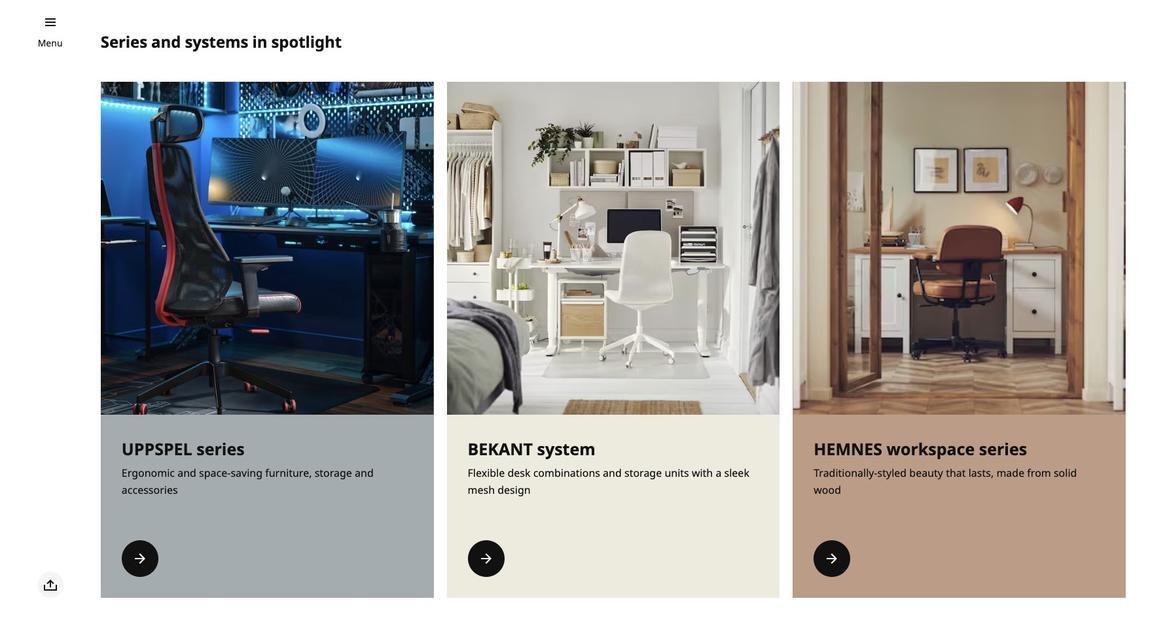 Task type: locate. For each thing, give the bounding box(es) containing it.
storage right furniture,
[[315, 466, 352, 481]]

from
[[1027, 466, 1051, 481]]

1 storage from the left
[[315, 466, 352, 481]]

and inside bekant system flexible desk combinations and storage units with a sleek mesh design
[[603, 466, 622, 481]]

series up 'space-'
[[197, 438, 245, 460]]

solid
[[1054, 466, 1077, 481]]

storage
[[315, 466, 352, 481], [625, 466, 662, 481]]

saving
[[231, 466, 263, 481]]

wood
[[814, 483, 841, 498]]

1 horizontal spatial storage
[[625, 466, 662, 481]]

a
[[716, 466, 722, 481]]

accessories
[[122, 483, 178, 498]]

0 horizontal spatial series
[[197, 438, 245, 460]]

series
[[101, 31, 147, 52]]

units
[[665, 466, 689, 481]]

1 series from the left
[[197, 438, 245, 460]]

0 horizontal spatial storage
[[315, 466, 352, 481]]

in
[[252, 31, 267, 52]]

desk
[[508, 466, 531, 481]]

2 storage from the left
[[625, 466, 662, 481]]

ergonomic
[[122, 466, 175, 481]]

storage inside uppspel series ergonomic and space-saving furniture, storage and accessories
[[315, 466, 352, 481]]

series
[[197, 438, 245, 460], [979, 438, 1027, 460]]

series up made
[[979, 438, 1027, 460]]

hemnes
[[814, 438, 883, 460]]

series and systems in spotlight
[[101, 31, 342, 52]]

sleek
[[724, 466, 750, 481]]

space-
[[199, 466, 231, 481]]

systems
[[185, 31, 248, 52]]

2 series from the left
[[979, 438, 1027, 460]]

and
[[151, 31, 181, 52], [178, 466, 196, 481], [355, 466, 374, 481], [603, 466, 622, 481]]

storage left units
[[625, 466, 662, 481]]

1 horizontal spatial series
[[979, 438, 1027, 460]]



Task type: describe. For each thing, give the bounding box(es) containing it.
menu button
[[38, 36, 63, 50]]

flexible
[[468, 466, 505, 481]]

uppspel series ergonomic and space-saving furniture, storage and accessories
[[122, 438, 374, 498]]

hemnes workspace series traditionally-styled beauty that lasts, made from solid wood
[[814, 438, 1077, 498]]

menu
[[38, 37, 63, 49]]

with
[[692, 466, 713, 481]]

workspace
[[887, 438, 975, 460]]

that
[[946, 466, 966, 481]]

lasts,
[[969, 466, 994, 481]]

bekant
[[468, 438, 533, 460]]

uppspel
[[122, 438, 192, 460]]

series inside hemnes workspace series traditionally-styled beauty that lasts, made from solid wood
[[979, 438, 1027, 460]]

beauty
[[910, 466, 943, 481]]

furniture,
[[265, 466, 312, 481]]

traditionally-
[[814, 466, 878, 481]]

combinations
[[533, 466, 600, 481]]

styled
[[878, 466, 907, 481]]

system
[[537, 438, 596, 460]]

bekant system flexible desk combinations and storage units with a sleek mesh design
[[468, 438, 750, 498]]

design
[[498, 483, 531, 498]]

storage inside bekant system flexible desk combinations and storage units with a sleek mesh design
[[625, 466, 662, 481]]

mesh
[[468, 483, 495, 498]]

series inside uppspel series ergonomic and space-saving furniture, storage and accessories
[[197, 438, 245, 460]]

spotlight
[[271, 31, 342, 52]]

made
[[997, 466, 1025, 481]]



Task type: vqa. For each thing, say whether or not it's contained in the screenshot.
second THE YOUR from the left
no



